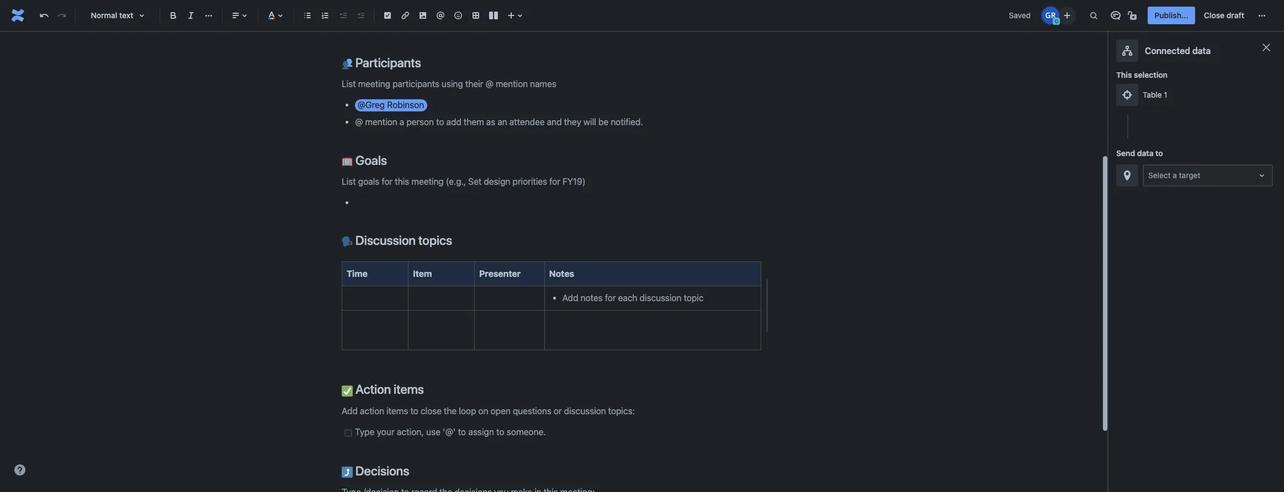 Task type: describe. For each thing, give the bounding box(es) containing it.
table 1
[[1143, 90, 1168, 99]]

send data to
[[1117, 149, 1163, 158]]

text
[[119, 10, 133, 20]]

decisions
[[353, 464, 409, 479]]

table image
[[469, 9, 483, 22]]

1
[[1164, 90, 1168, 99]]

indent tab image
[[354, 9, 367, 22]]

data for connected
[[1193, 46, 1211, 56]]

saved
[[1009, 10, 1031, 20]]

location icon image
[[1121, 169, 1134, 182]]

publish... button
[[1148, 7, 1195, 24]]

help image
[[13, 464, 27, 477]]

redo ⌘⇧z image
[[55, 9, 68, 22]]

close connections panel image
[[1260, 41, 1273, 54]]

a
[[1173, 171, 1177, 180]]

numbered list ⌘⇧7 image
[[319, 9, 332, 22]]

participants
[[353, 55, 421, 70]]

align left image
[[229, 9, 242, 22]]

this selection
[[1117, 70, 1168, 80]]

close draft
[[1204, 10, 1245, 20]]

undo ⌘z image
[[38, 9, 51, 22]]

more image
[[1256, 9, 1269, 22]]

none text field inside connected data section
[[1149, 170, 1151, 181]]

publish...
[[1155, 10, 1189, 20]]

normal text
[[91, 10, 133, 20]]

link image
[[399, 9, 412, 22]]

emoji image
[[452, 9, 465, 22]]

action items
[[353, 382, 424, 397]]

items
[[394, 382, 424, 397]]

italic ⌘i image
[[184, 9, 198, 22]]

greg robinson image
[[1042, 7, 1060, 24]]

normal
[[91, 10, 117, 20]]

notes
[[549, 269, 574, 279]]

to
[[1156, 149, 1163, 158]]

close
[[1204, 10, 1225, 20]]

no restrictions image
[[1127, 9, 1141, 22]]

discussion topics
[[353, 233, 452, 248]]

close draft button
[[1198, 7, 1251, 24]]

connected data
[[1145, 46, 1211, 56]]



Task type: locate. For each thing, give the bounding box(es) containing it.
@greg robinson
[[358, 100, 424, 110]]

None text field
[[1149, 170, 1151, 181]]

:speaking_head: image
[[342, 237, 353, 248], [342, 237, 353, 248]]

connected
[[1145, 46, 1191, 56]]

normal text button
[[80, 3, 155, 28]]

item
[[413, 269, 432, 279]]

time
[[347, 269, 368, 279]]

selection
[[1134, 70, 1168, 80]]

data
[[1193, 46, 1211, 56], [1137, 149, 1154, 158]]

presenter
[[479, 269, 521, 279]]

action item image
[[381, 9, 394, 22]]

topics
[[418, 233, 452, 248]]

0 vertical spatial data
[[1193, 46, 1211, 56]]

robinson
[[387, 100, 424, 110]]

:arrow_heading_up: image
[[342, 467, 353, 478]]

goals
[[353, 153, 387, 168]]

:busts_in_silhouette: image
[[342, 59, 353, 70], [342, 59, 353, 70]]

:arrow_heading_up: image
[[342, 467, 353, 478]]

open image
[[1256, 169, 1269, 182]]

1 horizontal spatial data
[[1193, 46, 1211, 56]]

bold ⌘b image
[[167, 9, 180, 22]]

editable content region
[[324, 0, 779, 493]]

0 horizontal spatial data
[[1137, 149, 1154, 158]]

select a target
[[1149, 171, 1201, 180]]

action
[[356, 382, 391, 397]]

layouts image
[[487, 9, 500, 22]]

draft
[[1227, 10, 1245, 20]]

mention image
[[434, 9, 447, 22]]

connected data section
[[1117, 40, 1276, 493]]

table
[[1143, 90, 1162, 99]]

add image, video, or file image
[[416, 9, 430, 22]]

@greg
[[358, 100, 385, 110]]

data for send
[[1137, 149, 1154, 158]]

discussion
[[356, 233, 416, 248]]

:goal: image
[[342, 156, 353, 167], [342, 156, 353, 167]]

more formatting image
[[202, 9, 215, 22]]

outdent ⇧tab image
[[336, 9, 350, 22]]

data right connected
[[1193, 46, 1211, 56]]

confluence image
[[9, 7, 27, 24], [9, 7, 27, 24]]

this
[[1117, 70, 1132, 80]]

select
[[1149, 171, 1171, 180]]

:white_check_mark: image
[[342, 386, 353, 397]]

:white_check_mark: image
[[342, 386, 353, 397]]

send
[[1117, 149, 1135, 158]]

bullet list ⌘⇧8 image
[[301, 9, 314, 22]]

1 vertical spatial data
[[1137, 149, 1154, 158]]

data left to
[[1137, 149, 1154, 158]]

find and replace image
[[1088, 9, 1101, 22]]

comment icon image
[[1110, 9, 1123, 22]]

invite to edit image
[[1061, 9, 1074, 22]]

target
[[1179, 171, 1201, 180]]



Task type: vqa. For each thing, say whether or not it's contained in the screenshot.
middle in
no



